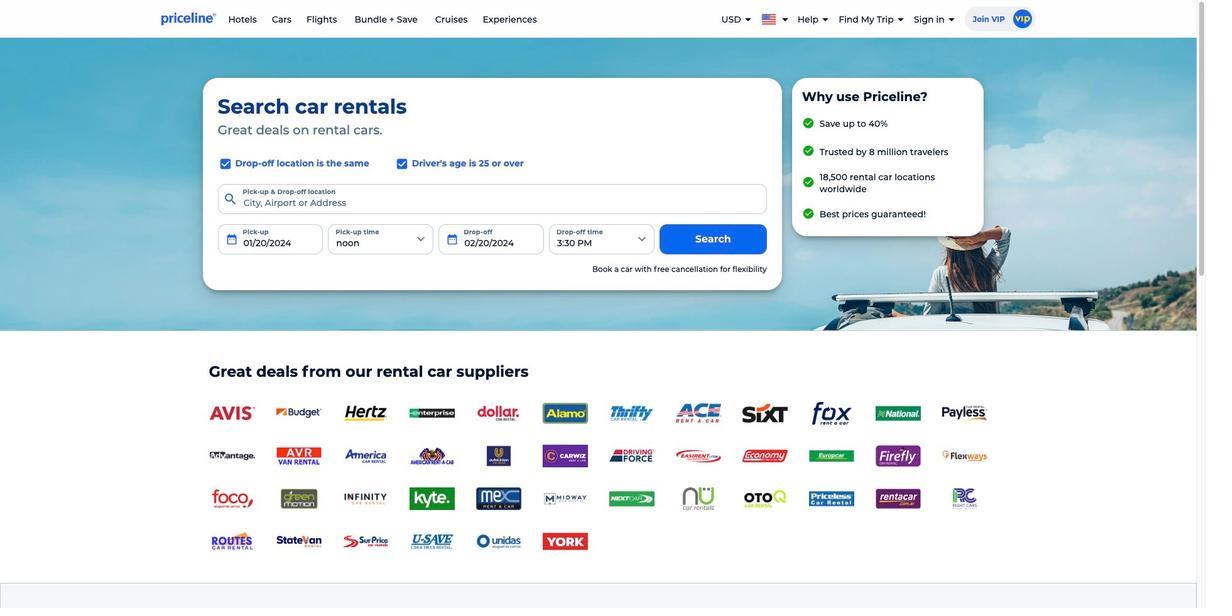 Task type: describe. For each thing, give the bounding box(es) containing it.
fox image
[[809, 402, 855, 425]]

flexways image
[[943, 445, 988, 468]]

driving force image
[[609, 445, 655, 468]]

otoq image
[[743, 488, 788, 511]]

green motion image
[[276, 488, 322, 511]]

unidas image
[[476, 531, 521, 553]]

american image
[[410, 445, 455, 468]]

thrifty image
[[609, 402, 655, 425]]

hertz image
[[343, 402, 388, 425]]

routes image
[[210, 531, 255, 553]]

sixt image
[[743, 402, 788, 425]]

ace image
[[676, 402, 721, 425]]

advantage image
[[210, 445, 255, 468]]

vip badge icon image
[[1014, 9, 1032, 28]]

nextcar image
[[609, 488, 655, 511]]

Pick-up field
[[218, 224, 323, 254]]

national image
[[876, 402, 921, 425]]

surprice image
[[343, 531, 388, 553]]

carwiz image
[[543, 445, 588, 468]]

firefly image
[[876, 445, 921, 468]]

america car rental image
[[343, 445, 388, 468]]

calendar image for drop-off field
[[446, 233, 459, 246]]

mex image
[[476, 488, 521, 511]]

dollar image
[[476, 402, 521, 425]]

rentacar image
[[876, 488, 921, 511]]

enterprise image
[[410, 402, 455, 425]]



Task type: vqa. For each thing, say whether or not it's contained in the screenshot.
'Surprice' image
yes



Task type: locate. For each thing, give the bounding box(es) containing it.
1 calendar image from the left
[[225, 233, 238, 246]]

payless image
[[943, 406, 988, 422]]

europcar image
[[809, 445, 855, 468]]

2 calendar image from the left
[[446, 233, 459, 246]]

u save image
[[410, 531, 455, 553]]

right cars image
[[943, 488, 988, 511]]

City, Airport or Address text field
[[218, 184, 767, 214]]

state van rental image
[[276, 531, 322, 553]]

foco image
[[210, 488, 255, 511]]

1 horizontal spatial calendar image
[[446, 233, 459, 246]]

calendar image for pick-up field
[[225, 233, 238, 246]]

kyte image
[[410, 488, 455, 511]]

economy image
[[743, 445, 788, 468]]

0 horizontal spatial calendar image
[[225, 233, 238, 246]]

nü image
[[676, 488, 721, 511]]

york image
[[543, 531, 588, 553]]

priceless image
[[809, 488, 855, 511]]

autounion image
[[476, 445, 521, 468]]

priceline.com home image
[[161, 12, 216, 26]]

easirent image
[[676, 445, 721, 468]]

infinity image
[[343, 488, 388, 511]]

calendar image
[[225, 233, 238, 246], [446, 233, 459, 246]]

avis image
[[210, 402, 255, 425]]

airport van rental image
[[276, 445, 322, 468]]

midway image
[[543, 488, 588, 511]]

budget image
[[276, 402, 322, 425]]

alamo image
[[543, 402, 588, 425]]

en us image
[[762, 12, 782, 25]]

Drop-off field
[[439, 224, 544, 254]]



